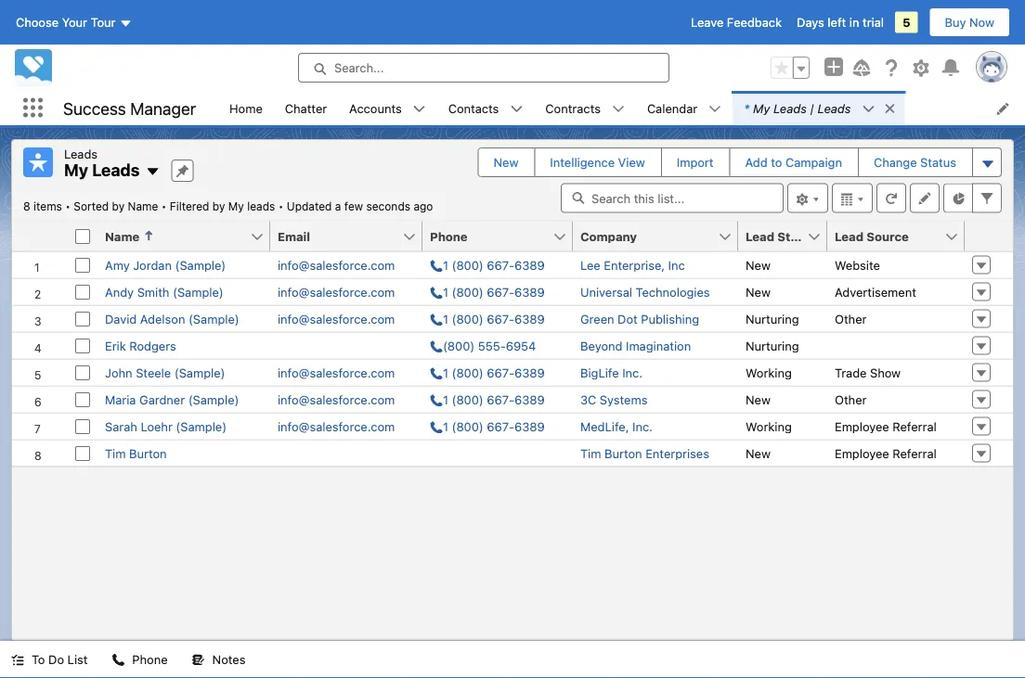 Task type: vqa. For each thing, say whether or not it's contained in the screenshot.
Show
yes



Task type: describe. For each thing, give the bounding box(es) containing it.
tim for tim burton
[[105, 447, 126, 461]]

3c systems link
[[580, 393, 648, 407]]

text default image inside phone button
[[112, 654, 125, 667]]

sarah
[[105, 420, 137, 434]]

other for nurturing
[[835, 312, 867, 326]]

1 for 3c systems
[[443, 393, 449, 407]]

choose your tour
[[16, 15, 116, 29]]

new for employee referral
[[746, 447, 771, 461]]

feedback
[[727, 15, 782, 29]]

667- for biglife
[[487, 366, 515, 380]]

biglife
[[580, 366, 619, 380]]

(800) for lee enterprise, inc
[[452, 258, 484, 272]]

Search My Leads list view. search field
[[561, 183, 784, 213]]

burton for tim burton
[[129, 447, 167, 461]]

calendar list item
[[636, 91, 733, 125]]

1 horizontal spatial my
[[228, 200, 244, 213]]

6389 for lee
[[515, 258, 545, 272]]

8
[[23, 200, 30, 213]]

to
[[32, 653, 45, 667]]

name element
[[98, 221, 281, 252]]

universal
[[580, 285, 632, 299]]

import button
[[662, 149, 729, 176]]

chatter link
[[274, 91, 338, 125]]

success
[[63, 98, 126, 118]]

leads right | at top right
[[818, 101, 851, 115]]

6389 for 3c
[[515, 393, 545, 407]]

medlife,
[[580, 420, 629, 434]]

(sample) for amy jordan (sample)
[[175, 258, 226, 272]]

2 by from the left
[[212, 200, 225, 213]]

leads
[[247, 200, 275, 213]]

leave feedback
[[691, 15, 782, 29]]

email button
[[270, 221, 402, 251]]

working for employee referral
[[746, 420, 792, 434]]

dot
[[618, 312, 638, 326]]

667- for green
[[487, 312, 515, 326]]

(sample) for sarah loehr (sample)
[[176, 420, 227, 434]]

my leads grid
[[12, 221, 1013, 468]]

other for new
[[835, 393, 867, 407]]

choose your tour button
[[15, 7, 133, 37]]

accounts link
[[338, 91, 413, 125]]

view
[[618, 156, 645, 169]]

name inside name button
[[105, 229, 140, 243]]

5 info@salesforce.com link from the top
[[278, 393, 395, 407]]

contacts
[[448, 101, 499, 115]]

nurturing for beyond imagination
[[746, 339, 799, 353]]

text default image inside to do list button
[[11, 654, 24, 667]]

burton for tim burton enterprises
[[605, 447, 642, 461]]

source
[[867, 229, 909, 243]]

to do list button
[[0, 642, 99, 679]]

text default image up "change"
[[884, 102, 897, 115]]

tour
[[91, 15, 116, 29]]

to
[[771, 156, 782, 169]]

email element
[[270, 221, 434, 252]]

name button
[[98, 221, 250, 251]]

leads left | at top right
[[774, 101, 807, 115]]

referral for new
[[893, 447, 937, 461]]

days left in trial
[[797, 15, 884, 29]]

trade
[[835, 366, 867, 380]]

action element
[[965, 221, 1013, 252]]

search... button
[[298, 53, 670, 83]]

(800) 555-6954
[[443, 339, 536, 353]]

buy now
[[945, 15, 995, 29]]

steele
[[136, 366, 171, 380]]

1 horizontal spatial phone button
[[423, 221, 553, 251]]

new inside new button
[[494, 156, 519, 169]]

text default image inside accounts list item
[[413, 103, 426, 116]]

employee referral for working
[[835, 420, 937, 434]]

maria gardner (sample) link
[[105, 393, 239, 407]]

lead source
[[835, 229, 909, 243]]

1 (800) 667-6389 link for biglife
[[430, 366, 545, 380]]

intelligence view
[[550, 156, 645, 169]]

your
[[62, 15, 87, 29]]

biglife inc.
[[580, 366, 643, 380]]

email
[[278, 229, 310, 243]]

new for advertisement
[[746, 285, 771, 299]]

notes
[[212, 653, 246, 667]]

6389 for medlife,
[[515, 420, 545, 434]]

sorted
[[74, 200, 109, 213]]

info@salesforce.com for sarah loehr (sample)
[[278, 420, 395, 434]]

beyond
[[580, 339, 623, 353]]

in
[[850, 15, 859, 29]]

667- for medlife,
[[487, 420, 515, 434]]

lead source button
[[827, 221, 944, 251]]

info@salesforce.com link for sarah loehr (sample)
[[278, 420, 395, 434]]

medlife, inc. link
[[580, 420, 653, 434]]

1 for biglife inc.
[[443, 366, 449, 380]]

david adelson (sample) link
[[105, 312, 239, 326]]

erik rodgers link
[[105, 339, 176, 353]]

erik rodgers
[[105, 339, 176, 353]]

manager
[[130, 98, 196, 118]]

to do list
[[32, 653, 88, 667]]

filtered
[[170, 200, 209, 213]]

2 • from the left
[[161, 200, 167, 213]]

item number element
[[12, 221, 68, 252]]

info@salesforce.com link for david adelson (sample)
[[278, 312, 395, 326]]

biglife inc. link
[[580, 366, 643, 380]]

days
[[797, 15, 824, 29]]

add to campaign button
[[730, 149, 857, 176]]

tim burton enterprises
[[580, 447, 709, 461]]

import
[[677, 156, 714, 169]]

1 (800) 667-6389 for 3c systems
[[443, 393, 545, 407]]

left
[[828, 15, 846, 29]]

list
[[67, 653, 88, 667]]

6389 for biglife
[[515, 366, 545, 380]]

green dot publishing link
[[580, 312, 699, 326]]

leads up sorted on the top left of page
[[92, 160, 140, 180]]

advertisement
[[835, 285, 916, 299]]

lead status element
[[738, 221, 839, 252]]

working for trade show
[[746, 366, 792, 380]]

1 for lee enterprise, inc
[[443, 258, 449, 272]]

667- for lee
[[487, 258, 515, 272]]

intelligence
[[550, 156, 615, 169]]

(sample) for john steele (sample)
[[174, 366, 225, 380]]

home link
[[218, 91, 274, 125]]

company
[[580, 229, 637, 243]]

amy jordan (sample) link
[[105, 258, 226, 272]]

universal technologies link
[[580, 285, 710, 299]]

leave feedback link
[[691, 15, 782, 29]]

do
[[48, 653, 64, 667]]

text default image inside the my leads|leads|list view element
[[145, 165, 160, 179]]

new for other
[[746, 393, 771, 407]]

info@salesforce.com for john steele (sample)
[[278, 366, 395, 380]]

* my leads | leads
[[744, 101, 851, 115]]

erik
[[105, 339, 126, 353]]

inc
[[668, 258, 685, 272]]

action image
[[965, 221, 1013, 251]]

(800) for 3c systems
[[452, 393, 484, 407]]

lee enterprise, inc
[[580, 258, 685, 272]]



Task type: locate. For each thing, give the bounding box(es) containing it.
4 1 from the top
[[443, 366, 449, 380]]

info@salesforce.com link for andy smith (sample)
[[278, 285, 395, 299]]

0 vertical spatial nurturing
[[746, 312, 799, 326]]

1 (800) 667-6389 link for lee
[[430, 258, 545, 272]]

systems
[[600, 393, 648, 407]]

items
[[33, 200, 62, 213]]

1 vertical spatial phone button
[[101, 642, 179, 679]]

text default image left '*'
[[709, 103, 722, 116]]

referral for working
[[893, 420, 937, 434]]

2 other from the top
[[835, 393, 867, 407]]

my right '*'
[[753, 101, 770, 115]]

0 horizontal spatial tim
[[105, 447, 126, 461]]

1 horizontal spatial tim
[[580, 447, 601, 461]]

info@salesforce.com for david adelson (sample)
[[278, 312, 395, 326]]

0 vertical spatial phone button
[[423, 221, 553, 251]]

1 vertical spatial status
[[778, 229, 817, 243]]

show
[[870, 366, 901, 380]]

1 vertical spatial other
[[835, 393, 867, 407]]

phone button down ago
[[423, 221, 553, 251]]

(sample) up david adelson (sample)
[[173, 285, 224, 299]]

4 6389 from the top
[[515, 366, 545, 380]]

1 (800) 667-6389 for lee enterprise, inc
[[443, 258, 545, 272]]

5 1 from the top
[[443, 393, 449, 407]]

1 (800) 667-6389 for biglife inc.
[[443, 366, 545, 380]]

6 1 (800) 667-6389 from the top
[[443, 420, 545, 434]]

1 (800) 667-6389
[[443, 258, 545, 272], [443, 285, 545, 299], [443, 312, 545, 326], [443, 366, 545, 380], [443, 393, 545, 407], [443, 420, 545, 434]]

inc. for biglife inc.
[[622, 366, 643, 380]]

2 lead from the left
[[835, 229, 864, 243]]

2 vertical spatial my
[[228, 200, 244, 213]]

0 vertical spatial employee referral
[[835, 420, 937, 434]]

lee
[[580, 258, 601, 272]]

6954
[[506, 339, 536, 353]]

4 1 (800) 667-6389 link from the top
[[430, 366, 545, 380]]

(sample) down name element
[[175, 258, 226, 272]]

1 horizontal spatial burton
[[605, 447, 642, 461]]

(800) for medlife, inc.
[[452, 420, 484, 434]]

1 for medlife, inc.
[[443, 420, 449, 434]]

info@salesforce.com for amy jordan (sample)
[[278, 258, 395, 272]]

smith
[[137, 285, 169, 299]]

1 working from the top
[[746, 366, 792, 380]]

list item
[[733, 91, 905, 125]]

2 burton from the left
[[605, 447, 642, 461]]

employee for working
[[835, 420, 889, 434]]

company element
[[573, 221, 749, 252]]

sarah loehr (sample) link
[[105, 420, 227, 434]]

0 vertical spatial name
[[128, 200, 158, 213]]

667-
[[487, 258, 515, 272], [487, 285, 515, 299], [487, 312, 515, 326], [487, 366, 515, 380], [487, 393, 515, 407], [487, 420, 515, 434]]

status inside button
[[920, 156, 957, 169]]

enterprises
[[646, 447, 709, 461]]

3c systems
[[580, 393, 648, 407]]

6389 for green
[[515, 312, 545, 326]]

0 vertical spatial other
[[835, 312, 867, 326]]

cell
[[68, 221, 98, 252], [270, 332, 423, 359], [827, 332, 965, 359], [270, 440, 423, 467]]

0 horizontal spatial my
[[64, 160, 88, 180]]

6 info@salesforce.com from the top
[[278, 420, 395, 434]]

2 667- from the top
[[487, 285, 515, 299]]

search...
[[334, 61, 384, 75]]

my left leads
[[228, 200, 244, 213]]

3 info@salesforce.com link from the top
[[278, 312, 395, 326]]

6 1 (800) 667-6389 link from the top
[[430, 420, 545, 434]]

inc. up tim burton enterprises link
[[632, 420, 653, 434]]

lead status button
[[738, 221, 817, 251]]

1 referral from the top
[[893, 420, 937, 434]]

lead for lead status
[[746, 229, 775, 243]]

status down the add to campaign button
[[778, 229, 817, 243]]

other
[[835, 312, 867, 326], [835, 393, 867, 407]]

5
[[903, 15, 911, 29]]

text default image left to
[[11, 654, 24, 667]]

1 • from the left
[[65, 200, 70, 213]]

(800) for biglife inc.
[[452, 366, 484, 380]]

list
[[218, 91, 1025, 125]]

my leads|leads|list view element
[[11, 139, 1014, 642]]

status for lead status
[[778, 229, 817, 243]]

item number image
[[12, 221, 68, 251]]

2 horizontal spatial •
[[278, 200, 284, 213]]

4 1 (800) 667-6389 from the top
[[443, 366, 545, 380]]

1 for green dot publishing
[[443, 312, 449, 326]]

phone button right list
[[101, 642, 179, 679]]

new button
[[479, 149, 533, 176]]

1 vertical spatial employee
[[835, 447, 889, 461]]

1 vertical spatial my
[[64, 160, 88, 180]]

1 vertical spatial phone
[[132, 653, 168, 667]]

0 vertical spatial status
[[920, 156, 957, 169]]

text default image inside contacts list item
[[510, 103, 523, 116]]

beyond imagination link
[[580, 339, 691, 353]]

text default image inside notes button
[[192, 654, 205, 667]]

buy
[[945, 15, 966, 29]]

lee enterprise, inc link
[[580, 258, 685, 272]]

none search field inside the my leads|leads|list view element
[[561, 183, 784, 213]]

0 horizontal spatial phone button
[[101, 642, 179, 679]]

text default image right contracts
[[612, 103, 625, 116]]

loehr
[[141, 420, 173, 434]]

1 vertical spatial nurturing
[[746, 339, 799, 353]]

burton down medlife, inc. link at the right bottom
[[605, 447, 642, 461]]

2 referral from the top
[[893, 447, 937, 461]]

rodgers
[[129, 339, 176, 353]]

andy smith (sample)
[[105, 285, 224, 299]]

5 1 (800) 667-6389 from the top
[[443, 393, 545, 407]]

• left filtered
[[161, 200, 167, 213]]

1 horizontal spatial status
[[920, 156, 957, 169]]

3 1 from the top
[[443, 312, 449, 326]]

status right "change"
[[920, 156, 957, 169]]

0 horizontal spatial by
[[112, 200, 125, 213]]

8 items • sorted by name • filtered by my leads • updated a few seconds ago
[[23, 200, 433, 213]]

1 vertical spatial inc.
[[632, 420, 653, 434]]

ago
[[414, 200, 433, 213]]

|
[[810, 101, 814, 115]]

(sample) down maria gardner (sample) link
[[176, 420, 227, 434]]

1 (800) 667-6389 link
[[430, 258, 545, 272], [430, 285, 545, 299], [430, 312, 545, 326], [430, 366, 545, 380], [430, 393, 545, 407], [430, 420, 545, 434]]

my up sorted on the top left of page
[[64, 160, 88, 180]]

contracts list item
[[534, 91, 636, 125]]

1 667- from the top
[[487, 258, 515, 272]]

lead inside button
[[835, 229, 864, 243]]

other down advertisement
[[835, 312, 867, 326]]

medlife, inc.
[[580, 420, 653, 434]]

chatter
[[285, 101, 327, 115]]

change
[[874, 156, 917, 169]]

leads down success
[[64, 147, 98, 161]]

text default image
[[884, 102, 897, 115], [413, 103, 426, 116], [510, 103, 523, 116], [145, 165, 160, 179]]

lead up website
[[835, 229, 864, 243]]

home
[[229, 101, 263, 115]]

1 employee from the top
[[835, 420, 889, 434]]

0 vertical spatial inc.
[[622, 366, 643, 380]]

universal technologies
[[580, 285, 710, 299]]

by right sorted on the top left of page
[[112, 200, 125, 213]]

david adelson (sample)
[[105, 312, 239, 326]]

(800) for green dot publishing
[[452, 312, 484, 326]]

*
[[744, 101, 750, 115]]

group
[[771, 57, 810, 79]]

phone element
[[423, 221, 584, 252]]

4 info@salesforce.com from the top
[[278, 366, 395, 380]]

1 lead from the left
[[746, 229, 775, 243]]

gardner
[[139, 393, 185, 407]]

success manager
[[63, 98, 196, 118]]

by right filtered
[[212, 200, 225, 213]]

6 info@salesforce.com link from the top
[[278, 420, 395, 434]]

2 employee referral from the top
[[835, 447, 937, 461]]

text default image right accounts in the left of the page
[[413, 103, 426, 116]]

2 working from the top
[[746, 420, 792, 434]]

status for change status
[[920, 156, 957, 169]]

6 1 from the top
[[443, 420, 449, 434]]

2 employee from the top
[[835, 447, 889, 461]]

tim burton link
[[105, 447, 167, 461]]

0 vertical spatial working
[[746, 366, 792, 380]]

1 other from the top
[[835, 312, 867, 326]]

tim for tim burton enterprises
[[580, 447, 601, 461]]

publishing
[[641, 312, 699, 326]]

phone inside my leads grid
[[430, 229, 468, 243]]

andy
[[105, 285, 134, 299]]

tim down medlife,
[[580, 447, 601, 461]]

1 (800) 667-6389 for medlife, inc.
[[443, 420, 545, 434]]

• right leads
[[278, 200, 284, 213]]

contracts link
[[534, 91, 612, 125]]

contacts list item
[[437, 91, 534, 125]]

3 • from the left
[[278, 200, 284, 213]]

0 vertical spatial referral
[[893, 420, 937, 434]]

info@salesforce.com link for john steele (sample)
[[278, 366, 395, 380]]

1 (800) 667-6389 link for green
[[430, 312, 545, 326]]

phone down ago
[[430, 229, 468, 243]]

None search field
[[561, 183, 784, 213]]

change status button
[[859, 149, 971, 176]]

text default image right list
[[112, 654, 125, 667]]

2 1 (800) 667-6389 from the top
[[443, 285, 545, 299]]

667- for 3c
[[487, 393, 515, 407]]

text default image left notes
[[192, 654, 205, 667]]

inc. for medlife, inc.
[[632, 420, 653, 434]]

text default image right | at top right
[[862, 103, 875, 116]]

5 info@salesforce.com from the top
[[278, 393, 395, 407]]

phone left notes button
[[132, 653, 168, 667]]

0 vertical spatial phone
[[430, 229, 468, 243]]

maria gardner (sample)
[[105, 393, 239, 407]]

name up name button
[[128, 200, 158, 213]]

text default image right contacts
[[510, 103, 523, 116]]

1 info@salesforce.com from the top
[[278, 258, 395, 272]]

2 tim from the left
[[580, 447, 601, 461]]

(sample) right the adelson
[[189, 312, 239, 326]]

2 nurturing from the top
[[746, 339, 799, 353]]

1 6389 from the top
[[515, 258, 545, 272]]

4 667- from the top
[[487, 366, 515, 380]]

change status
[[874, 156, 957, 169]]

4 info@salesforce.com link from the top
[[278, 366, 395, 380]]

john
[[105, 366, 132, 380]]

enterprise,
[[604, 258, 665, 272]]

555-
[[478, 339, 506, 353]]

choose
[[16, 15, 59, 29]]

0 vertical spatial employee
[[835, 420, 889, 434]]

1 (800) 667-6389 for green dot publishing
[[443, 312, 545, 326]]

list item containing *
[[733, 91, 905, 125]]

1 info@salesforce.com link from the top
[[278, 258, 395, 272]]

lead inside button
[[746, 229, 775, 243]]

3 6389 from the top
[[515, 312, 545, 326]]

1 vertical spatial employee referral
[[835, 447, 937, 461]]

employee referral for new
[[835, 447, 937, 461]]

1 (800) 667-6389 link for 3c
[[430, 393, 545, 407]]

(sample) for andy smith (sample)
[[173, 285, 224, 299]]

2 info@salesforce.com link from the top
[[278, 285, 395, 299]]

6 6389 from the top
[[515, 420, 545, 434]]

andy smith (sample) link
[[105, 285, 224, 299]]

1 (800) 667-6389 link for medlife,
[[430, 420, 545, 434]]

tim down sarah
[[105, 447, 126, 461]]

accounts
[[349, 101, 402, 115]]

1 burton from the left
[[129, 447, 167, 461]]

1 vertical spatial working
[[746, 420, 792, 434]]

0 horizontal spatial burton
[[129, 447, 167, 461]]

(800) 555-6954 link
[[430, 339, 536, 353]]

1 1 from the top
[[443, 258, 449, 272]]

(sample) right the gardner
[[188, 393, 239, 407]]

burton down loehr
[[129, 447, 167, 461]]

add
[[745, 156, 768, 169]]

3 info@salesforce.com from the top
[[278, 312, 395, 326]]

1 tim from the left
[[105, 447, 126, 461]]

burton
[[129, 447, 167, 461], [605, 447, 642, 461]]

tim
[[105, 447, 126, 461], [580, 447, 601, 461]]

1 vertical spatial name
[[105, 229, 140, 243]]

1 horizontal spatial phone
[[430, 229, 468, 243]]

new for website
[[746, 258, 771, 272]]

inc.
[[622, 366, 643, 380], [632, 420, 653, 434]]

0 horizontal spatial phone
[[132, 653, 168, 667]]

1 1 (800) 667-6389 from the top
[[443, 258, 545, 272]]

text default image inside contracts list item
[[612, 103, 625, 116]]

employee for new
[[835, 447, 889, 461]]

status inside button
[[778, 229, 817, 243]]

jordan
[[133, 258, 172, 272]]

5 1 (800) 667-6389 link from the top
[[430, 393, 545, 407]]

0 horizontal spatial status
[[778, 229, 817, 243]]

text default image inside list item
[[862, 103, 875, 116]]

2 1 (800) 667-6389 link from the top
[[430, 285, 545, 299]]

(sample) up maria gardner (sample) link
[[174, 366, 225, 380]]

green
[[580, 312, 614, 326]]

accounts list item
[[338, 91, 437, 125]]

text default image inside calendar list item
[[709, 103, 722, 116]]

imagination
[[626, 339, 691, 353]]

nurturing
[[746, 312, 799, 326], [746, 339, 799, 353]]

notes button
[[181, 642, 257, 679]]

my inside list item
[[753, 101, 770, 115]]

seconds
[[366, 200, 410, 213]]

lead
[[746, 229, 775, 243], [835, 229, 864, 243]]

maria
[[105, 393, 136, 407]]

1 horizontal spatial lead
[[835, 229, 864, 243]]

green dot publishing
[[580, 312, 699, 326]]

updated
[[287, 200, 332, 213]]

2 6389 from the top
[[515, 285, 545, 299]]

• right items on the left of the page
[[65, 200, 70, 213]]

2 1 from the top
[[443, 285, 449, 299]]

text default image
[[612, 103, 625, 116], [709, 103, 722, 116], [862, 103, 875, 116], [11, 654, 24, 667], [112, 654, 125, 667], [192, 654, 205, 667]]

0 vertical spatial my
[[753, 101, 770, 115]]

6 667- from the top
[[487, 420, 515, 434]]

lead down add
[[746, 229, 775, 243]]

trial
[[863, 15, 884, 29]]

(sample) for david adelson (sample)
[[189, 312, 239, 326]]

lead source element
[[827, 221, 976, 252]]

inc. down beyond imagination
[[622, 366, 643, 380]]

1 employee referral from the top
[[835, 420, 937, 434]]

john steele (sample) link
[[105, 366, 225, 380]]

lead status
[[746, 229, 817, 243]]

0 horizontal spatial lead
[[746, 229, 775, 243]]

1 nurturing from the top
[[746, 312, 799, 326]]

nurturing for green dot publishing
[[746, 312, 799, 326]]

a
[[335, 200, 341, 213]]

2 info@salesforce.com from the top
[[278, 285, 395, 299]]

(sample) for maria gardner (sample)
[[188, 393, 239, 407]]

1 by from the left
[[112, 200, 125, 213]]

lead for lead source
[[835, 229, 864, 243]]

leads
[[774, 101, 807, 115], [818, 101, 851, 115], [64, 147, 98, 161], [92, 160, 140, 180]]

list containing home
[[218, 91, 1025, 125]]

by
[[112, 200, 125, 213], [212, 200, 225, 213]]

name up amy
[[105, 229, 140, 243]]

text default image up my leads status
[[145, 165, 160, 179]]

5 667- from the top
[[487, 393, 515, 407]]

1 horizontal spatial by
[[212, 200, 225, 213]]

0 horizontal spatial •
[[65, 200, 70, 213]]

contacts link
[[437, 91, 510, 125]]

3 1 (800) 667-6389 from the top
[[443, 312, 545, 326]]

1 vertical spatial referral
[[893, 447, 937, 461]]

my leads status
[[23, 200, 287, 213]]

1 1 (800) 667-6389 link from the top
[[430, 258, 545, 272]]

info@salesforce.com for andy smith (sample)
[[278, 285, 395, 299]]

3 1 (800) 667-6389 link from the top
[[430, 312, 545, 326]]

working
[[746, 366, 792, 380], [746, 420, 792, 434]]

other down the trade
[[835, 393, 867, 407]]

info@salesforce.com link for amy jordan (sample)
[[278, 258, 395, 272]]

adelson
[[140, 312, 185, 326]]

2 horizontal spatial my
[[753, 101, 770, 115]]

1 horizontal spatial •
[[161, 200, 167, 213]]

5 6389 from the top
[[515, 393, 545, 407]]

few
[[344, 200, 363, 213]]

3 667- from the top
[[487, 312, 515, 326]]



